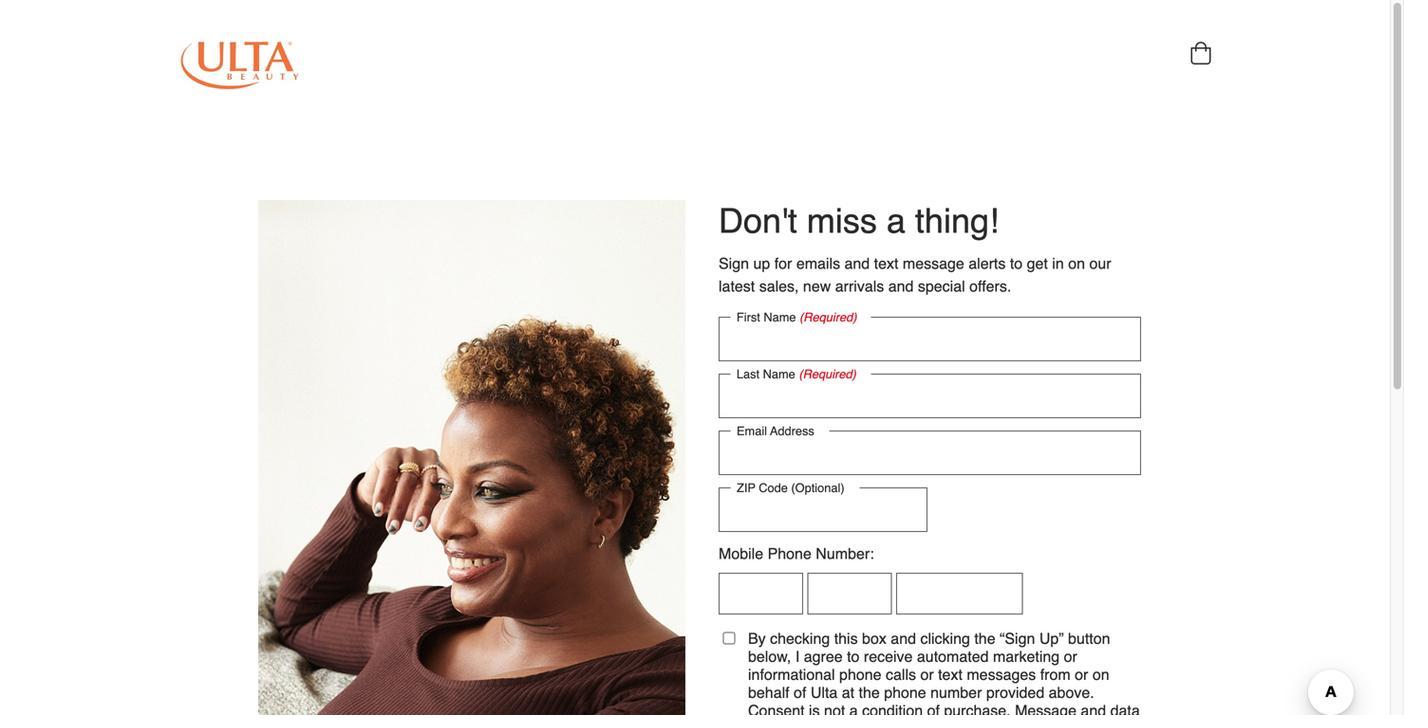 Task type: vqa. For each thing, say whether or not it's contained in the screenshot.
of
yes



Task type: locate. For each thing, give the bounding box(es) containing it.
(required)
[[800, 311, 857, 325], [799, 368, 856, 382]]

0 vertical spatial text
[[874, 255, 899, 273]]

alerts
[[969, 255, 1006, 273]]

(required) right the name
[[799, 368, 856, 382]]

1 vertical spatial to
[[847, 649, 860, 666]]

0 vertical spatial a
[[887, 202, 906, 241]]

this
[[834, 630, 858, 648]]

first name (required)
[[737, 311, 857, 325]]

phone down calls
[[884, 685, 926, 702]]

None checkbox
[[720, 633, 739, 645]]

0 vertical spatial the
[[975, 630, 996, 648]]

1 horizontal spatial phone
[[884, 685, 926, 702]]

checking
[[770, 630, 830, 648]]

sales,
[[759, 278, 799, 295]]

from
[[1040, 667, 1071, 684]]

emails
[[796, 255, 840, 273]]

special
[[918, 278, 965, 295]]

0 horizontal spatial the
[[859, 685, 880, 702]]

and
[[845, 255, 870, 273], [888, 278, 914, 295], [891, 630, 916, 648], [1081, 703, 1106, 716]]

on up the above.
[[1093, 667, 1110, 684]]

i
[[796, 649, 800, 666]]

phone up 'at'
[[839, 667, 882, 684]]

miss
[[807, 202, 877, 241]]

0 horizontal spatial text
[[874, 255, 899, 273]]

on
[[1068, 255, 1085, 273], [1093, 667, 1110, 684]]

text inside sign up for emails and text message alerts to get in on our latest sales, new arrivals and special offers.
[[874, 255, 899, 273]]

last name (required)
[[737, 368, 856, 382]]

(optional)
[[791, 481, 845, 496]]

of
[[794, 685, 806, 702], [927, 703, 940, 716]]

a down 'at'
[[850, 703, 858, 716]]

my beauty profile image
[[258, 200, 686, 716]]

None text field
[[719, 317, 1141, 362], [719, 374, 1141, 419], [719, 317, 1141, 362], [719, 374, 1141, 419]]

to left the get
[[1010, 255, 1023, 273]]

phone
[[768, 545, 812, 563]]

below,
[[748, 649, 791, 666]]

or
[[1064, 649, 1078, 666], [920, 667, 934, 684], [1075, 667, 1088, 684]]

of down informational
[[794, 685, 806, 702]]

phone
[[839, 667, 882, 684], [884, 685, 926, 702]]

1 vertical spatial text
[[938, 667, 963, 684]]

0 horizontal spatial to
[[847, 649, 860, 666]]

1 vertical spatial of
[[927, 703, 940, 716]]

to
[[1010, 255, 1023, 273], [847, 649, 860, 666]]

the left "sign
[[975, 630, 996, 648]]

get
[[1027, 255, 1048, 273]]

0 horizontal spatial a
[[850, 703, 858, 716]]

agree
[[804, 649, 843, 666]]

a inside by checking this box and clicking the "sign up" button below, i agree to receive automated marketing or informational phone calls or text messages from or on behalf of ulta at the phone number provided above. consent is not a condition of purchase. message and
[[850, 703, 858, 716]]

to down this
[[847, 649, 860, 666]]

button
[[1068, 630, 1110, 648]]

calls
[[886, 667, 916, 684]]

mobile phone number:
[[719, 545, 874, 563]]

a right the miss on the right top of the page
[[887, 202, 906, 241]]

1 horizontal spatial of
[[927, 703, 940, 716]]

not
[[824, 703, 845, 716]]

1 vertical spatial on
[[1093, 667, 1110, 684]]

ulta beauty logo image
[[180, 42, 299, 89], [181, 42, 298, 89]]

1 horizontal spatial text
[[938, 667, 963, 684]]

of down number
[[927, 703, 940, 716]]

sign up for emails and text message alerts to get in on our latest sales, new arrivals and special offers.
[[719, 255, 1111, 295]]

at
[[842, 685, 855, 702]]

thing!
[[915, 202, 999, 241]]

behalf
[[748, 685, 790, 702]]

1 vertical spatial the
[[859, 685, 880, 702]]

up
[[753, 255, 770, 273]]

0 vertical spatial to
[[1010, 255, 1023, 273]]

new
[[803, 278, 831, 295]]

None telephone field
[[807, 573, 892, 615]]

and up arrivals
[[845, 255, 870, 273]]

text up arrivals
[[874, 255, 899, 273]]

condition
[[862, 703, 923, 716]]

address
[[770, 425, 814, 439]]

0 horizontal spatial phone
[[839, 667, 882, 684]]

a
[[887, 202, 906, 241], [850, 703, 858, 716]]

automated
[[917, 649, 989, 666]]

text
[[874, 255, 899, 273], [938, 667, 963, 684]]

on right in
[[1068, 255, 1085, 273]]

or right calls
[[920, 667, 934, 684]]

clicking
[[920, 630, 970, 648]]

None telephone field
[[719, 488, 928, 533], [896, 573, 1023, 615], [719, 488, 928, 533], [896, 573, 1023, 615]]

is
[[809, 703, 820, 716]]

1 horizontal spatial a
[[887, 202, 906, 241]]

by checking this box and clicking the "sign up" button below, i agree to receive automated marketing or informational phone calls or text messages from or on behalf of ulta at the phone number provided above. consent is not a condition of purchase. message and 
[[748, 630, 1140, 716]]

(required) down the new
[[800, 311, 857, 325]]

zip code (optional)
[[737, 481, 845, 496]]

0 horizontal spatial on
[[1068, 255, 1085, 273]]

text down automated
[[938, 667, 963, 684]]

1 horizontal spatial on
[[1093, 667, 1110, 684]]

cart - 0 items - shows more content image
[[1191, 42, 1211, 65]]

0 vertical spatial of
[[794, 685, 806, 702]]

0 vertical spatial on
[[1068, 255, 1085, 273]]

email address
[[737, 425, 814, 439]]

to inside sign up for emails and text message alerts to get in on our latest sales, new arrivals and special offers.
[[1010, 255, 1023, 273]]

on inside sign up for emails and text message alerts to get in on our latest sales, new arrivals and special offers.
[[1068, 255, 1085, 273]]

receive
[[864, 649, 913, 666]]

1 horizontal spatial to
[[1010, 255, 1023, 273]]

don't
[[719, 202, 797, 241]]

the right 'at'
[[859, 685, 880, 702]]

in
[[1052, 255, 1064, 273]]

0 vertical spatial phone
[[839, 667, 882, 684]]

on inside by checking this box and clicking the "sign up" button below, i agree to receive automated marketing or informational phone calls or text messages from or on behalf of ulta at the phone number provided above. consent is not a condition of purchase. message and
[[1093, 667, 1110, 684]]

to inside by checking this box and clicking the "sign up" button below, i agree to receive automated marketing or informational phone calls or text messages from or on behalf of ulta at the phone number provided above. consent is not a condition of purchase. message and
[[847, 649, 860, 666]]

the
[[975, 630, 996, 648], [859, 685, 880, 702]]

number:
[[816, 545, 874, 563]]

last
[[737, 368, 760, 382]]

1 vertical spatial a
[[850, 703, 858, 716]]



Task type: describe. For each thing, give the bounding box(es) containing it.
informational
[[748, 667, 835, 684]]

1 horizontal spatial the
[[975, 630, 996, 648]]

provided
[[986, 685, 1045, 702]]

text inside by checking this box and clicking the "sign up" button below, i agree to receive automated marketing or informational phone calls or text messages from or on behalf of ulta at the phone number provided above. consent is not a condition of purchase. message and
[[938, 667, 963, 684]]

name
[[763, 368, 795, 382]]

box
[[862, 630, 887, 648]]

Mobile Phone Number: telephone field
[[719, 573, 803, 615]]

marketing
[[993, 649, 1060, 666]]

first name
[[737, 311, 796, 325]]

up"
[[1040, 630, 1064, 648]]

or up the above.
[[1075, 667, 1088, 684]]

arrivals
[[835, 278, 884, 295]]

message
[[903, 255, 964, 273]]

by
[[748, 630, 766, 648]]

1 vertical spatial phone
[[884, 685, 926, 702]]

code
[[759, 481, 788, 496]]

sign
[[719, 255, 749, 273]]

offers.
[[970, 278, 1011, 295]]

1 vertical spatial (required)
[[799, 368, 856, 382]]

Email Address text field
[[719, 431, 1141, 476]]

zip
[[737, 481, 756, 496]]

messages
[[967, 667, 1036, 684]]

don't miss a thing!
[[719, 202, 999, 241]]

0 horizontal spatial of
[[794, 685, 806, 702]]

latest
[[719, 278, 755, 295]]

message
[[1015, 703, 1077, 716]]

consent
[[748, 703, 805, 716]]

for
[[775, 255, 792, 273]]

"sign
[[1000, 630, 1035, 648]]

or up from
[[1064, 649, 1078, 666]]

email
[[737, 425, 767, 439]]

and down the above.
[[1081, 703, 1106, 716]]

purchase.
[[944, 703, 1011, 716]]

mobile
[[719, 545, 764, 563]]

0 vertical spatial (required)
[[800, 311, 857, 325]]

and up receive on the bottom of page
[[891, 630, 916, 648]]

and down message
[[888, 278, 914, 295]]

ulta
[[811, 685, 838, 702]]

our
[[1089, 255, 1111, 273]]

number
[[931, 685, 982, 702]]

above.
[[1049, 685, 1094, 702]]



